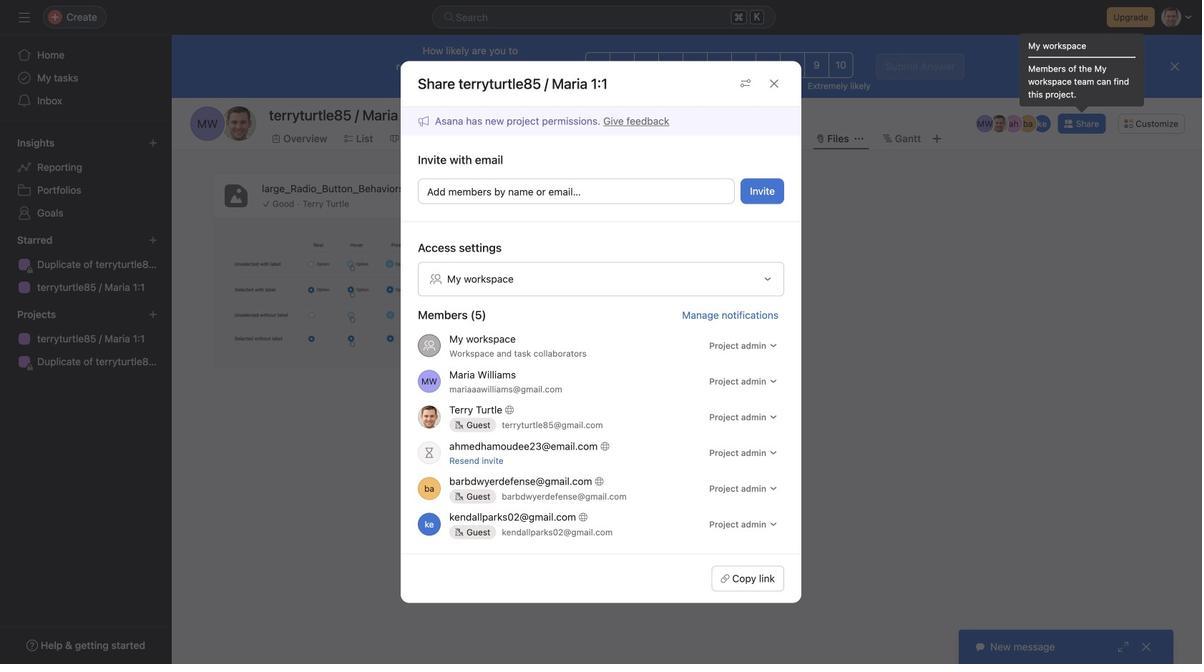 Task type: vqa. For each thing, say whether or not it's contained in the screenshot.
Bulleted List icon
no



Task type: locate. For each thing, give the bounding box(es) containing it.
insights element
[[0, 130, 172, 228]]

close image
[[1141, 642, 1152, 653]]

project permissions image
[[740, 78, 751, 89]]

global element
[[0, 35, 172, 121]]

remove from starred image
[[445, 109, 457, 121]]

starred element
[[0, 228, 172, 302]]

None radio
[[586, 52, 611, 78], [707, 52, 732, 78], [780, 52, 805, 78], [828, 52, 853, 78], [586, 52, 611, 78], [707, 52, 732, 78], [780, 52, 805, 78], [828, 52, 853, 78]]

banner
[[418, 113, 669, 129]]

option group
[[586, 52, 853, 78]]

tooltip
[[1020, 34, 1144, 111]]

None radio
[[610, 52, 635, 78], [634, 52, 659, 78], [658, 52, 683, 78], [683, 52, 708, 78], [731, 52, 756, 78], [756, 52, 781, 78], [804, 52, 829, 78], [610, 52, 635, 78], [634, 52, 659, 78], [658, 52, 683, 78], [683, 52, 708, 78], [731, 52, 756, 78], [756, 52, 781, 78], [804, 52, 829, 78]]

close this dialog image
[[769, 78, 780, 89]]

hide sidebar image
[[19, 11, 30, 23]]

dialog
[[401, 61, 801, 604]]

dismiss image
[[1169, 61, 1181, 72]]



Task type: describe. For each thing, give the bounding box(es) containing it.
expand new message image
[[1118, 642, 1129, 653]]

projects element
[[0, 302, 172, 376]]



